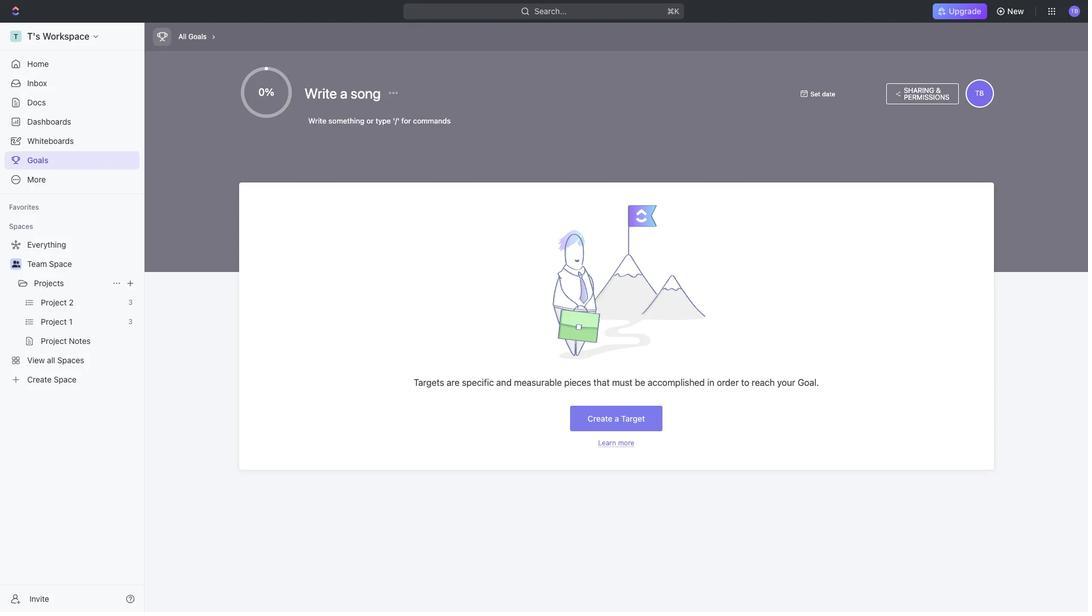 Task type: describe. For each thing, give the bounding box(es) containing it.
in
[[707, 377, 714, 388]]

t
[[14, 32, 18, 41]]

all goals link
[[176, 29, 209, 44]]

all goals
[[179, 32, 207, 41]]

projects
[[34, 278, 64, 288]]

1 vertical spatial tb button
[[965, 79, 994, 108]]

everything link
[[5, 236, 137, 254]]

learn more
[[598, 439, 634, 447]]

targets
[[414, 377, 444, 388]]

targets are specific and measurable pieces that must be accomplished in order to reach your goal.
[[414, 377, 819, 388]]

that
[[593, 377, 610, 388]]

write
[[305, 85, 337, 101]]

create space
[[27, 375, 77, 384]]

sharing
[[904, 86, 934, 94]]

spaces inside tree
[[57, 355, 84, 365]]

dashboards
[[27, 117, 71, 126]]

t's workspace
[[27, 31, 90, 41]]

must
[[612, 377, 633, 388]]

search...
[[535, 6, 567, 16]]

be
[[635, 377, 645, 388]]

pieces
[[564, 377, 591, 388]]

0 horizontal spatial spaces
[[9, 222, 33, 231]]

specific
[[462, 377, 494, 388]]

everything
[[27, 240, 66, 249]]

goal.
[[798, 377, 819, 388]]

project 2
[[41, 298, 74, 307]]

measurable
[[514, 377, 562, 388]]

team
[[27, 259, 47, 269]]

view all spaces link
[[5, 351, 137, 369]]

learn more link
[[598, 439, 634, 447]]

view
[[27, 355, 45, 365]]

docs
[[27, 97, 46, 107]]

favorites button
[[5, 201, 44, 214]]

workspace
[[43, 31, 90, 41]]

all
[[47, 355, 55, 365]]

goals link
[[5, 151, 139, 169]]

permissions
[[904, 93, 950, 101]]

project 1 link
[[41, 313, 124, 331]]

inbox
[[27, 78, 47, 88]]

3 for 1
[[128, 317, 133, 326]]

set date button
[[795, 86, 881, 101]]

user group image
[[12, 261, 20, 267]]

2
[[69, 298, 74, 307]]

view all spaces
[[27, 355, 84, 365]]

create
[[27, 375, 52, 384]]

more
[[27, 175, 46, 184]]

docs link
[[5, 94, 139, 112]]

tree inside sidebar navigation
[[5, 236, 139, 389]]

whiteboards link
[[5, 132, 139, 150]]

0 vertical spatial tb button
[[1065, 2, 1084, 20]]

project 2 link
[[41, 294, 124, 312]]



Task type: locate. For each thing, give the bounding box(es) containing it.
whiteboards
[[27, 136, 74, 146]]

team space
[[27, 259, 72, 269]]

tree
[[5, 236, 139, 389]]

dashboards link
[[5, 113, 139, 131]]

more button
[[5, 171, 139, 189]]

spaces up create space link
[[57, 355, 84, 365]]

tb
[[1071, 8, 1078, 14], [975, 89, 984, 97]]

project up "view all spaces"
[[41, 336, 67, 346]]

0 horizontal spatial tb button
[[965, 79, 994, 108]]

accomplished
[[648, 377, 705, 388]]

team space link
[[27, 255, 137, 273]]

tb for the top tb dropdown button
[[1071, 8, 1078, 14]]

space for create space
[[54, 375, 77, 384]]

project for project 2
[[41, 298, 67, 307]]

create a target
[[588, 414, 645, 423]]

1 vertical spatial project
[[41, 317, 67, 326]]

3 project from the top
[[41, 336, 67, 346]]

2 vertical spatial project
[[41, 336, 67, 346]]

project notes link
[[41, 332, 137, 350]]

upgrade
[[949, 6, 981, 16]]

spaces down the "favorites" button
[[9, 222, 33, 231]]

1 project from the top
[[41, 298, 67, 307]]

0 vertical spatial space
[[49, 259, 72, 269]]

goals
[[27, 155, 48, 165]]

date
[[822, 90, 835, 97]]

sharing & permissions
[[904, 86, 950, 101]]

project notes
[[41, 336, 91, 346]]

to
[[741, 377, 749, 388]]

invite
[[29, 594, 49, 603]]

new
[[1007, 6, 1024, 16]]

reach
[[752, 377, 775, 388]]

set
[[810, 90, 820, 97]]

are
[[447, 377, 460, 388]]

learn
[[598, 439, 616, 447]]

tree containing everything
[[5, 236, 139, 389]]

1 vertical spatial spaces
[[57, 355, 84, 365]]

1 vertical spatial space
[[54, 375, 77, 384]]

1 horizontal spatial tb button
[[1065, 2, 1084, 20]]

more
[[618, 439, 634, 447]]

project for project 1
[[41, 317, 67, 326]]

home link
[[5, 55, 139, 73]]

project left 1
[[41, 317, 67, 326]]

notes
[[69, 336, 91, 346]]

projects link
[[34, 274, 108, 292]]

1 horizontal spatial spaces
[[57, 355, 84, 365]]

0 vertical spatial project
[[41, 298, 67, 307]]

space down the everything link
[[49, 259, 72, 269]]

space for team space
[[49, 259, 72, 269]]

1 3 from the top
[[128, 298, 133, 307]]

create space link
[[5, 371, 137, 389]]

order
[[717, 377, 739, 388]]

3
[[128, 298, 133, 307], [128, 317, 133, 326]]

2 project from the top
[[41, 317, 67, 326]]

t's workspace, , element
[[10, 31, 22, 42]]

inbox link
[[5, 74, 139, 92]]

home
[[27, 59, 49, 69]]

&
[[936, 86, 941, 94]]

0 vertical spatial spaces
[[9, 222, 33, 231]]

project 1
[[41, 317, 72, 326]]

space
[[49, 259, 72, 269], [54, 375, 77, 384]]

2 3 from the top
[[128, 317, 133, 326]]

song
[[351, 85, 381, 101]]

0 vertical spatial tb
[[1071, 8, 1078, 14]]

1
[[69, 317, 72, 326]]

1 vertical spatial tb
[[975, 89, 984, 97]]

tb for tb dropdown button to the bottom
[[975, 89, 984, 97]]

sidebar navigation
[[0, 23, 147, 612]]

1 horizontal spatial tb
[[1071, 8, 1078, 14]]

upgrade link
[[933, 3, 987, 19]]

your
[[777, 377, 795, 388]]

new button
[[992, 2, 1031, 20]]

set date
[[810, 90, 835, 97]]

and
[[496, 377, 512, 388]]

project
[[41, 298, 67, 307], [41, 317, 67, 326], [41, 336, 67, 346]]

⌘k
[[667, 6, 680, 16]]

project left 2
[[41, 298, 67, 307]]

spaces
[[9, 222, 33, 231], [57, 355, 84, 365]]

3 up project notes link
[[128, 317, 133, 326]]

0 vertical spatial 3
[[128, 298, 133, 307]]

1 vertical spatial 3
[[128, 317, 133, 326]]

tb button
[[1065, 2, 1084, 20], [965, 79, 994, 108]]

write a song
[[305, 85, 384, 101]]

space down view all spaces link
[[54, 375, 77, 384]]

0 horizontal spatial tb
[[975, 89, 984, 97]]

a
[[340, 85, 347, 101]]

3 for 2
[[128, 298, 133, 307]]

project for project notes
[[41, 336, 67, 346]]

t's
[[27, 31, 40, 41]]

favorites
[[9, 203, 39, 211]]

3 right project 2 link on the left of the page
[[128, 298, 133, 307]]



Task type: vqa. For each thing, say whether or not it's contained in the screenshot.
3
yes



